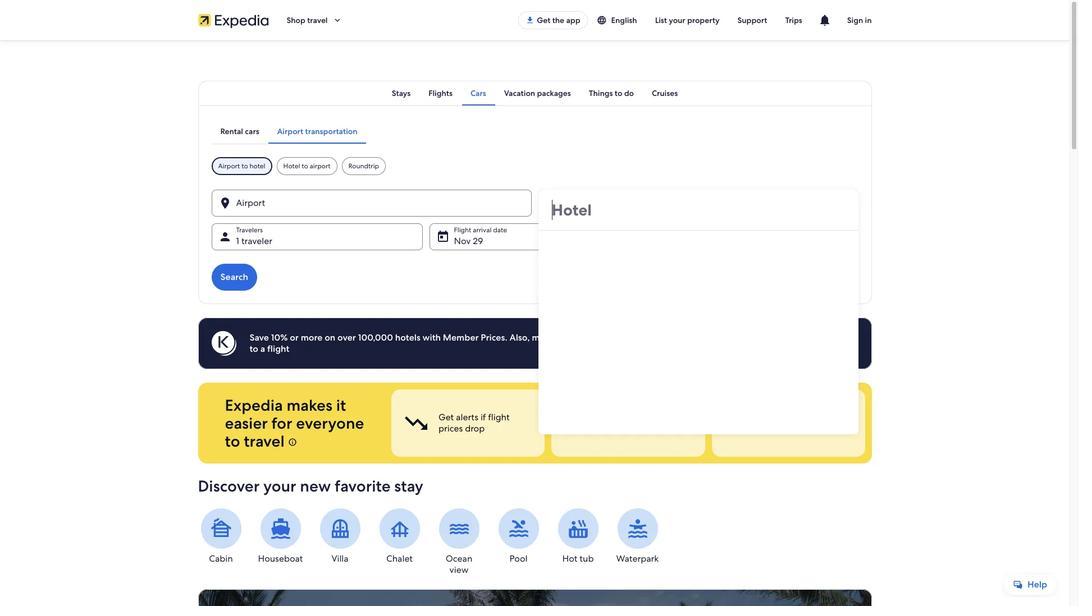 Task type: describe. For each thing, give the bounding box(es) containing it.
over
[[338, 332, 356, 344]]

traveler
[[241, 235, 272, 247]]

view
[[450, 565, 469, 576]]

travel inside expedia makes it easier for everyone to travel
[[244, 431, 285, 452]]

trips link
[[777, 10, 812, 30]]

bundle
[[599, 412, 628, 424]]

things to do link
[[580, 81, 643, 106]]

0 horizontal spatial a
[[261, 343, 265, 355]]

roundtrip
[[349, 162, 379, 171]]

Hotel text field
[[538, 190, 859, 230]]

english
[[611, 15, 637, 25]]

stay
[[395, 476, 424, 497]]

download the app button image
[[526, 16, 535, 25]]

flights link
[[420, 81, 462, 106]]

airport for airport transportation
[[277, 126, 303, 137]]

list your property
[[655, 15, 720, 25]]

get the app link
[[519, 11, 588, 29]]

stays link
[[383, 81, 420, 106]]

prices
[[438, 423, 463, 435]]

1 traveler button
[[212, 224, 423, 251]]

member
[[443, 332, 479, 344]]

easier
[[225, 413, 268, 434]]

to inside "bundle flight + hotel to save"
[[684, 412, 693, 424]]

makes
[[287, 395, 333, 416]]

discover your new favorite stay
[[198, 476, 424, 497]]

pool
[[510, 553, 528, 565]]

ocean view
[[446, 553, 473, 576]]

1 traveler
[[236, 235, 272, 247]]

get the app
[[537, 15, 581, 25]]

rewards
[[796, 423, 828, 435]]

stays
[[392, 88, 411, 98]]

everyone
[[296, 413, 364, 434]]

search
[[220, 271, 248, 283]]

0 vertical spatial hotel
[[250, 162, 265, 171]]

tub
[[580, 553, 594, 565]]

airport transportation link
[[268, 119, 367, 144]]

pool button
[[496, 509, 542, 565]]

things to do
[[589, 88, 634, 98]]

support
[[738, 15, 768, 25]]

hotel
[[283, 162, 300, 171]]

cars link
[[462, 81, 495, 106]]

nov
[[454, 235, 471, 247]]

100,000
[[358, 332, 393, 344]]

and
[[830, 412, 845, 424]]

villa
[[332, 553, 349, 565]]

xsmall image
[[288, 438, 297, 447]]

villa button
[[317, 509, 363, 565]]

rental cars
[[220, 126, 259, 137]]

shop travel
[[287, 15, 328, 25]]

one
[[759, 423, 777, 435]]

up
[[594, 332, 605, 344]]

airline
[[779, 412, 804, 424]]

save
[[250, 332, 269, 344]]

with
[[423, 332, 441, 344]]

chalet
[[387, 553, 413, 565]]

property
[[688, 15, 720, 25]]

houseboat
[[258, 553, 303, 565]]

to right hotel
[[302, 162, 308, 171]]

airport transportation
[[277, 126, 358, 137]]

travel inside shop travel dropdown button
[[307, 15, 328, 25]]

earn
[[759, 412, 777, 424]]

airport to hotel
[[218, 162, 265, 171]]

things
[[589, 88, 613, 98]]

expedia makes it easier for everyone to travel
[[225, 395, 364, 452]]

trailing image
[[332, 15, 342, 25]]

chalet button
[[377, 509, 423, 565]]

1 horizontal spatial a
[[699, 332, 704, 344]]

in
[[865, 15, 872, 25]]

expedia
[[225, 395, 283, 416]]

3 out of 3 element
[[712, 390, 865, 457]]

cabin button
[[198, 509, 244, 565]]

nov 29 button
[[429, 224, 641, 251]]

sign
[[848, 15, 864, 25]]

list
[[655, 15, 667, 25]]

rental cars link
[[212, 119, 268, 144]]

hotel to airport
[[283, 162, 331, 171]]



Task type: vqa. For each thing, say whether or not it's contained in the screenshot.
the makes
yes



Task type: locate. For each thing, give the bounding box(es) containing it.
travel left trailing icon
[[307, 15, 328, 25]]

trips
[[786, 15, 803, 25]]

1 horizontal spatial airport
[[277, 126, 303, 137]]

0 horizontal spatial save
[[573, 332, 592, 344]]

ocean
[[446, 553, 473, 565]]

if
[[481, 412, 486, 424]]

travel sale activities deals image
[[198, 590, 872, 607]]

add
[[681, 332, 697, 344]]

get for get alerts if flight prices drop
[[438, 412, 454, 424]]

sign in
[[848, 15, 872, 25]]

waterpark button
[[615, 509, 661, 565]]

to down rental cars
[[242, 162, 248, 171]]

0 vertical spatial your
[[669, 15, 686, 25]]

main content
[[0, 40, 1070, 607]]

rental
[[220, 126, 243, 137]]

0 horizontal spatial flight
[[267, 343, 290, 355]]

30%
[[618, 332, 636, 344]]

communication center icon image
[[818, 13, 832, 27]]

airport
[[277, 126, 303, 137], [218, 162, 240, 171]]

to inside expedia makes it easier for everyone to travel
[[225, 431, 240, 452]]

+
[[654, 412, 659, 424]]

a
[[699, 332, 704, 344], [261, 343, 265, 355]]

hot tub
[[563, 553, 594, 565]]

support link
[[729, 10, 777, 30]]

search button
[[212, 264, 257, 291]]

get right download the app button icon
[[537, 15, 551, 25]]

1 vertical spatial travel
[[244, 431, 285, 452]]

0 horizontal spatial get
[[438, 412, 454, 424]]

0 vertical spatial airport
[[277, 126, 303, 137]]

1 horizontal spatial get
[[537, 15, 551, 25]]

cars
[[471, 88, 486, 98]]

do
[[625, 88, 634, 98]]

main content containing expedia makes it easier for everyone to travel
[[0, 40, 1070, 607]]

0 vertical spatial save
[[573, 332, 592, 344]]

small image
[[597, 15, 607, 25]]

save inside "bundle flight + hotel to save"
[[599, 423, 617, 435]]

1 vertical spatial save
[[599, 423, 617, 435]]

flight left or
[[267, 343, 290, 355]]

1 horizontal spatial your
[[669, 15, 686, 25]]

tab list containing rental cars
[[212, 119, 367, 144]]

shop travel button
[[278, 7, 351, 34]]

on
[[325, 332, 336, 344]]

travel left xsmall icon
[[244, 431, 285, 452]]

favorite
[[335, 476, 391, 497]]

to right +
[[684, 412, 693, 424]]

vacation packages
[[504, 88, 571, 98]]

29
[[473, 235, 483, 247]]

get for get the app
[[537, 15, 551, 25]]

airport down rental
[[218, 162, 240, 171]]

save left +
[[599, 423, 617, 435]]

cruises
[[652, 88, 678, 98]]

tab list containing stays
[[198, 81, 872, 106]]

save 10% or more on over 100,000 hotels with member prices. also, members save up to 30% when you add a hotel to a flight
[[250, 332, 728, 355]]

your for list
[[669, 15, 686, 25]]

0 vertical spatial get
[[537, 15, 551, 25]]

earn airline miles and one key rewards
[[759, 412, 845, 435]]

also,
[[510, 332, 530, 344]]

0 vertical spatial travel
[[307, 15, 328, 25]]

save inside save 10% or more on over 100,000 hotels with member prices. also, members save up to 30% when you add a hotel to a flight
[[573, 332, 592, 344]]

miles
[[806, 412, 828, 424]]

hotels
[[395, 332, 421, 344]]

packages
[[537, 88, 571, 98]]

hotel right +
[[661, 412, 682, 424]]

flight inside save 10% or more on over 100,000 hotels with member prices. also, members save up to 30% when you add a hotel to a flight
[[267, 343, 290, 355]]

1 horizontal spatial flight
[[488, 412, 510, 424]]

get
[[537, 15, 551, 25], [438, 412, 454, 424]]

1 vertical spatial hotel
[[706, 332, 728, 344]]

hotel right add
[[706, 332, 728, 344]]

flights
[[429, 88, 453, 98]]

1 vertical spatial tab list
[[212, 119, 367, 144]]

your right list
[[669, 15, 686, 25]]

it
[[336, 395, 346, 416]]

the
[[553, 15, 565, 25]]

0 horizontal spatial your
[[263, 476, 296, 497]]

flight inside get alerts if flight prices drop
[[488, 412, 510, 424]]

airport up hotel
[[277, 126, 303, 137]]

a left 10%
[[261, 343, 265, 355]]

app
[[566, 15, 581, 25]]

cabin
[[209, 553, 233, 565]]

nov 29
[[454, 235, 483, 247]]

1 out of 3 element
[[391, 390, 545, 457]]

cruises link
[[643, 81, 687, 106]]

a right add
[[699, 332, 704, 344]]

1 vertical spatial get
[[438, 412, 454, 424]]

airport
[[310, 162, 331, 171]]

2 horizontal spatial flight
[[630, 412, 651, 424]]

hotel left hotel
[[250, 162, 265, 171]]

0 vertical spatial tab list
[[198, 81, 872, 106]]

to left do
[[615, 88, 623, 98]]

0 horizontal spatial hotel
[[250, 162, 265, 171]]

alerts
[[456, 412, 478, 424]]

new
[[300, 476, 331, 497]]

2 out of 3 element
[[552, 390, 705, 457]]

hotel inside save 10% or more on over 100,000 hotels with member prices. also, members save up to 30% when you add a hotel to a flight
[[706, 332, 728, 344]]

1 horizontal spatial travel
[[307, 15, 328, 25]]

english button
[[588, 10, 646, 30]]

0 horizontal spatial airport
[[218, 162, 240, 171]]

flight inside "bundle flight + hotel to save"
[[630, 412, 651, 424]]

discover
[[198, 476, 260, 497]]

to
[[615, 88, 623, 98], [242, 162, 248, 171], [302, 162, 308, 171], [607, 332, 616, 344], [250, 343, 258, 355], [684, 412, 693, 424], [225, 431, 240, 452]]

travel
[[307, 15, 328, 25], [244, 431, 285, 452]]

airport for airport to hotel
[[218, 162, 240, 171]]

bundle flight + hotel to save
[[599, 412, 693, 435]]

1
[[236, 235, 239, 247]]

get inside get alerts if flight prices drop
[[438, 412, 454, 424]]

expedia logo image
[[198, 12, 269, 28]]

10%
[[271, 332, 288, 344]]

houseboat button
[[258, 509, 304, 565]]

transportation
[[305, 126, 358, 137]]

hot tub button
[[555, 509, 601, 565]]

key
[[779, 423, 794, 435]]

1 horizontal spatial hotel
[[661, 412, 682, 424]]

you
[[664, 332, 679, 344]]

1 vertical spatial airport
[[218, 162, 240, 171]]

or
[[290, 332, 299, 344]]

to right "up" in the right of the page
[[607, 332, 616, 344]]

members
[[532, 332, 571, 344]]

more
[[301, 332, 323, 344]]

waterpark
[[617, 553, 659, 565]]

vacation
[[504, 88, 535, 98]]

flight left +
[[630, 412, 651, 424]]

drop
[[465, 423, 485, 435]]

0 horizontal spatial travel
[[244, 431, 285, 452]]

1 horizontal spatial save
[[599, 423, 617, 435]]

cars
[[245, 126, 259, 137]]

when
[[638, 332, 661, 344]]

prices.
[[481, 332, 508, 344]]

flight right if
[[488, 412, 510, 424]]

tab list
[[198, 81, 872, 106], [212, 119, 367, 144]]

get left alerts
[[438, 412, 454, 424]]

list your property link
[[646, 10, 729, 30]]

ocean view button
[[436, 509, 482, 576]]

to down expedia in the bottom of the page
[[225, 431, 240, 452]]

2 horizontal spatial hotel
[[706, 332, 728, 344]]

sign in button
[[839, 7, 881, 34]]

save left "up" in the right of the page
[[573, 332, 592, 344]]

2 vertical spatial hotel
[[661, 412, 682, 424]]

1 vertical spatial your
[[263, 476, 296, 497]]

your left new
[[263, 476, 296, 497]]

your for discover
[[263, 476, 296, 497]]

to left 10%
[[250, 343, 258, 355]]

hotel inside "bundle flight + hotel to save"
[[661, 412, 682, 424]]



